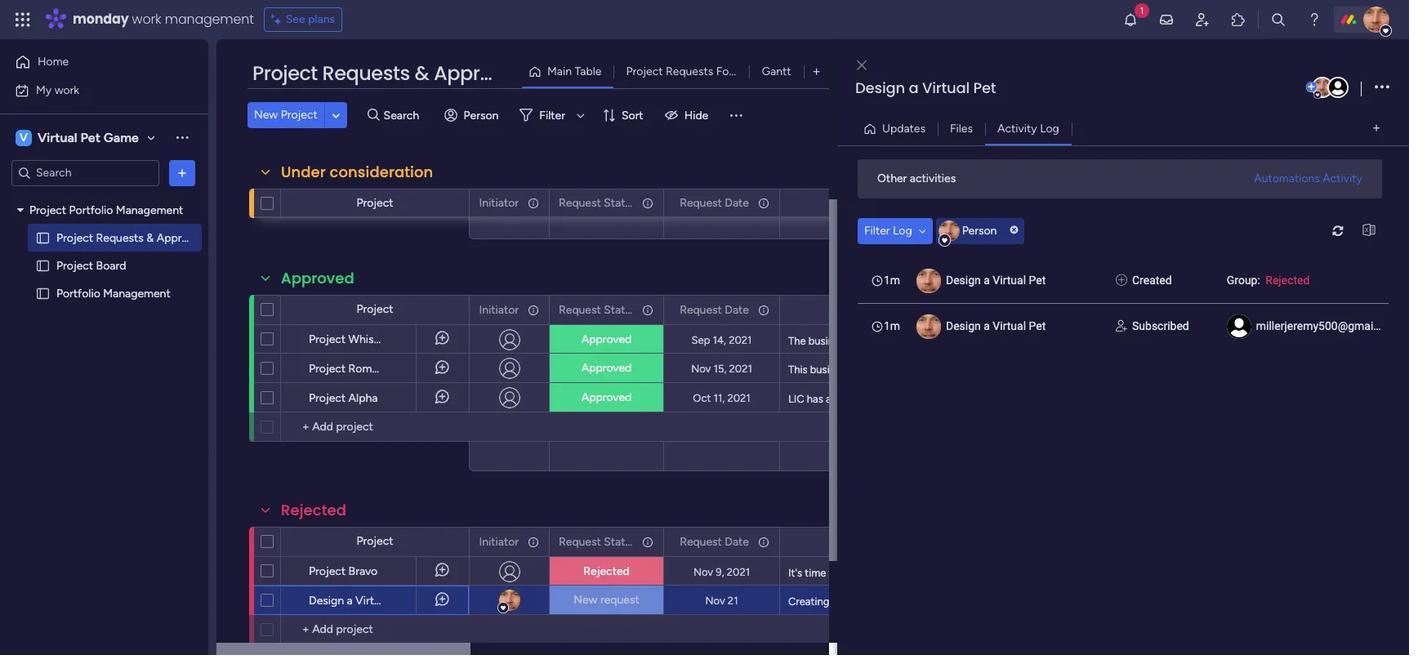 Task type: locate. For each thing, give the bounding box(es) containing it.
2 vertical spatial request date
[[680, 535, 749, 549]]

14,
[[713, 334, 726, 346]]

work right the my at left top
[[54, 83, 79, 97]]

project,
[[1370, 364, 1407, 376]]

new left angle down image
[[254, 108, 278, 122]]

1 vertical spatial initiator
[[479, 303, 519, 317]]

2 request date field from the top
[[676, 301, 753, 319]]

1 vertical spatial date
[[725, 303, 749, 317]]

0 vertical spatial activity
[[998, 121, 1038, 135]]

&
[[415, 60, 429, 87], [147, 231, 154, 245]]

requests up board
[[96, 231, 144, 245]]

0 horizontal spatial that
[[829, 567, 848, 579]]

the right "across"
[[1294, 393, 1310, 405]]

requests left form
[[666, 65, 714, 78]]

millerjeremy500@gmail.com
[[1257, 319, 1402, 332]]

2021 right 11,
[[728, 392, 751, 404]]

the up this at the bottom right
[[789, 335, 806, 347]]

0 vertical spatial management
[[116, 203, 183, 217]]

1 vertical spatial 1m
[[884, 319, 901, 332]]

business for the
[[809, 335, 850, 347]]

rejected up 'project bravo'
[[281, 500, 346, 521]]

1 horizontal spatial person
[[962, 224, 997, 238]]

the right how
[[942, 364, 958, 376]]

activity up "refresh" image
[[1323, 171, 1363, 185]]

filter log
[[865, 223, 912, 237]]

public board image for project requests & approvals
[[35, 230, 51, 246]]

new project
[[254, 108, 318, 122]]

of right roster
[[926, 596, 936, 608]]

1 horizontal spatial james peterson image
[[1364, 7, 1390, 33]]

plans
[[308, 12, 335, 26]]

detailed
[[947, 335, 985, 347]]

select product image
[[15, 11, 31, 28]]

constraints,
[[1235, 335, 1290, 347]]

portfolio down project board
[[56, 286, 100, 300]]

1 request date from the top
[[680, 196, 749, 210]]

dapulse plus image
[[1116, 272, 1128, 289]]

nov for nov 15, 2021
[[691, 362, 711, 375]]

project up lic has a huge industrial area that is not used today. the plan is to bring 2/3 of the 3 supply centers across the country
[[1054, 364, 1088, 376]]

0 horizontal spatial new
[[254, 108, 278, 122]]

monday
[[73, 10, 129, 29]]

will
[[1091, 364, 1107, 376], [903, 567, 918, 579]]

Approved field
[[277, 268, 359, 289]]

project right caret down image
[[29, 203, 66, 217]]

0 vertical spatial status
[[604, 196, 637, 210]]

1 vertical spatial log
[[893, 223, 912, 237]]

nov left 9,
[[694, 566, 713, 578]]

0 vertical spatial initiator field
[[475, 194, 523, 212]]

15,
[[714, 362, 727, 375]]

log for filter log
[[893, 223, 912, 237]]

0 horizontal spatial will
[[903, 567, 918, 579]]

requests for project requests & approvals "field"
[[322, 60, 410, 87]]

request
[[601, 593, 640, 607]]

project requests form
[[626, 65, 743, 78]]

1m down filter log "button"
[[884, 273, 901, 286]]

of right benefits
[[1339, 364, 1349, 376]]

1 vertical spatial request status
[[559, 303, 637, 317]]

assumptions,
[[1170, 335, 1232, 347]]

activity inside activity log button
[[998, 121, 1038, 135]]

1 horizontal spatial activity
[[1323, 171, 1363, 185]]

area
[[907, 393, 927, 405]]

1 vertical spatial request date
[[680, 303, 749, 317]]

requests for project requests form button
[[666, 65, 714, 78]]

2 horizontal spatial of
[[1339, 364, 1349, 376]]

1 horizontal spatial project requests & approvals
[[252, 60, 531, 87]]

1 vertical spatial portfolio
[[56, 286, 100, 300]]

james peterson image
[[1364, 7, 1390, 33], [939, 220, 960, 241]]

pet inside workspace selection element
[[80, 130, 100, 145]]

2021 right 15, at the bottom right of the page
[[729, 362, 752, 375]]

nov left 15, at the bottom right of the page
[[691, 362, 711, 375]]

1 date from the top
[[725, 196, 749, 210]]

activity right files
[[998, 121, 1038, 135]]

virtual
[[922, 78, 970, 98], [38, 130, 77, 145], [993, 273, 1026, 286], [993, 319, 1026, 332], [356, 594, 389, 608], [1055, 596, 1087, 608]]

approvals down options image
[[157, 231, 208, 245]]

1 vertical spatial filter
[[865, 223, 890, 237]]

status
[[604, 196, 637, 210], [604, 303, 637, 317], [604, 535, 637, 549]]

design a virtual pet up + add project text box
[[309, 594, 409, 608]]

Search field
[[380, 104, 429, 127]]

1 vertical spatial the
[[1038, 393, 1055, 405]]

activity
[[998, 121, 1038, 135], [1323, 171, 1363, 185]]

case right dapulse drag 2 image at the bottom right
[[853, 335, 874, 347]]

lic
[[789, 393, 805, 405]]

board
[[96, 259, 126, 273]]

filter left arrow down image
[[540, 108, 565, 122]]

sort button
[[596, 102, 653, 128]]

list box
[[0, 193, 208, 528], [858, 257, 1402, 349]]

1 vertical spatial to
[[1043, 596, 1053, 608]]

0 vertical spatial &
[[415, 60, 429, 87]]

help image
[[1307, 11, 1323, 28]]

0 horizontal spatial to
[[1043, 596, 1053, 608]]

filter left angle down icon
[[865, 223, 890, 237]]

0 horizontal spatial james peterson image
[[939, 220, 960, 241]]

is right the plan
[[1081, 393, 1088, 405]]

1 horizontal spatial list box
[[858, 257, 1402, 349]]

approvals
[[434, 60, 531, 87], [157, 231, 208, 245]]

a
[[909, 78, 919, 98], [984, 273, 990, 286], [984, 319, 990, 332], [1409, 364, 1410, 376], [826, 393, 832, 405], [347, 594, 353, 608], [832, 596, 838, 608]]

1 horizontal spatial new
[[574, 593, 598, 607]]

new for new request
[[574, 593, 598, 607]]

add view image
[[813, 66, 820, 78]]

0 horizontal spatial rejected
[[281, 500, 346, 521]]

business left the also
[[809, 335, 850, 347]]

1 vertical spatial initiator field
[[475, 301, 523, 319]]

2 request date from the top
[[680, 303, 749, 317]]

person button right angle down icon
[[936, 218, 1025, 246]]

see
[[286, 12, 305, 26]]

3 date from the top
[[725, 535, 749, 549]]

nov 9, 2021
[[694, 566, 750, 578]]

Initiator field
[[475, 194, 523, 212], [475, 301, 523, 319], [475, 533, 523, 551]]

current
[[1149, 364, 1184, 376]]

2021 right 9,
[[727, 566, 750, 578]]

0 vertical spatial will
[[1091, 364, 1107, 376]]

request status field for under consideration
[[555, 194, 637, 212]]

0 vertical spatial person
[[464, 108, 499, 122]]

virtual inside workspace selection element
[[38, 130, 77, 145]]

project
[[252, 60, 318, 87], [626, 65, 663, 78], [281, 108, 318, 122], [357, 196, 394, 210], [29, 203, 66, 217], [56, 231, 93, 245], [56, 259, 93, 273], [357, 302, 394, 316], [309, 333, 346, 346], [309, 362, 346, 376], [1054, 364, 1088, 376], [309, 391, 346, 405], [357, 534, 394, 548], [309, 565, 346, 579]]

filter inside popup button
[[540, 108, 565, 122]]

1 horizontal spatial to
[[1091, 393, 1101, 405]]

that right area on the bottom of page
[[929, 393, 949, 405]]

rejected up "new request"
[[584, 565, 630, 579]]

2 vertical spatial request status field
[[555, 533, 637, 551]]

0 vertical spatial request status
[[559, 196, 637, 210]]

0 vertical spatial work
[[132, 10, 161, 29]]

3 initiator field from the top
[[475, 533, 523, 551]]

dapulse close image
[[1010, 226, 1018, 235]]

roster
[[896, 596, 924, 608]]

0 vertical spatial public board image
[[35, 230, 51, 246]]

person left "filter" popup button
[[464, 108, 499, 122]]

romeo
[[349, 362, 385, 376]]

that
[[929, 393, 949, 405], [829, 567, 848, 579]]

& down project portfolio management
[[147, 231, 154, 245]]

1 request status field from the top
[[555, 194, 637, 212]]

2 initiator from the top
[[479, 303, 519, 317]]

1 vertical spatial new
[[574, 593, 598, 607]]

initiator field for approved
[[475, 301, 523, 319]]

project up project romeo
[[309, 333, 346, 346]]

approved inside field
[[281, 268, 354, 288]]

v
[[20, 130, 28, 144]]

v2 search image
[[368, 106, 380, 124]]

arrow down image
[[571, 105, 591, 125]]

workspace image
[[16, 129, 32, 147]]

the left the plan
[[1038, 393, 1055, 405]]

1 status from the top
[[604, 196, 637, 210]]

portfolio down search in workspace field
[[69, 203, 113, 217]]

0 vertical spatial 1m
[[884, 273, 901, 286]]

management down options image
[[116, 203, 183, 217]]

2 status from the top
[[604, 303, 637, 317]]

project left angle down image
[[281, 108, 318, 122]]

industrial
[[861, 393, 904, 405]]

form
[[716, 65, 743, 78]]

2021 for oct 11, 2021
[[728, 392, 751, 404]]

home button
[[10, 49, 176, 75]]

james peterson image right help "image"
[[1364, 7, 1390, 33]]

today.
[[1006, 393, 1035, 405]]

request status for approved
[[559, 303, 637, 317]]

project requests & approvals up board
[[56, 231, 208, 245]]

3 status from the top
[[604, 535, 637, 549]]

project up sort
[[626, 65, 663, 78]]

2021 right 14,
[[729, 334, 752, 346]]

1 request date field from the top
[[676, 194, 753, 212]]

requests inside "field"
[[322, 60, 410, 87]]

& up search field
[[415, 60, 429, 87]]

1 vertical spatial of
[[1149, 393, 1159, 405]]

bring
[[1103, 393, 1128, 405]]

project up whiskey
[[357, 302, 394, 316]]

2 vertical spatial initiator field
[[475, 533, 523, 551]]

option
[[0, 195, 208, 199]]

0 horizontal spatial is
[[951, 393, 959, 405]]

virtual right v
[[38, 130, 77, 145]]

0 vertical spatial new
[[254, 108, 278, 122]]

supply
[[1188, 393, 1220, 405]]

3 request status field from the top
[[555, 533, 637, 551]]

1 horizontal spatial is
[[999, 596, 1006, 608]]

work inside button
[[54, 83, 79, 97]]

0 vertical spatial of
[[1339, 364, 1349, 376]]

0 vertical spatial approvals
[[434, 60, 531, 87]]

0 vertical spatial project requests & approvals
[[252, 60, 531, 87]]

filter inside "button"
[[865, 223, 890, 237]]

public board image down public board image
[[35, 286, 51, 301]]

0 vertical spatial case
[[853, 335, 874, 347]]

performance
[[1055, 335, 1116, 347]]

project requests & approvals inside project requests & approvals "field"
[[252, 60, 531, 87]]

oct 11, 2021
[[693, 392, 751, 404]]

date
[[725, 196, 749, 210], [725, 303, 749, 317], [725, 535, 749, 549]]

1 horizontal spatial approvals
[[434, 60, 531, 87]]

virtual down themselves
[[1055, 596, 1087, 608]]

2 horizontal spatial column information image
[[757, 197, 771, 210]]

public board image
[[35, 258, 51, 273]]

new
[[254, 108, 278, 122], [574, 593, 598, 607]]

business right this at the bottom right
[[810, 364, 852, 376]]

case left outlines
[[854, 364, 876, 376]]

0 horizontal spatial the
[[789, 335, 806, 347]]

to right crucial
[[1043, 596, 1053, 608]]

1 vertical spatial public board image
[[35, 286, 51, 301]]

1 vertical spatial james peterson image
[[939, 220, 960, 241]]

of
[[1339, 364, 1349, 376], [1149, 393, 1159, 405], [926, 596, 936, 608]]

millerjeremy500@gmail.com image
[[1328, 77, 1349, 98]]

with
[[989, 567, 1010, 579]]

table
[[575, 65, 602, 78]]

is left "not"
[[951, 393, 959, 405]]

public board image
[[35, 230, 51, 246], [35, 286, 51, 301]]

Request Date field
[[676, 194, 753, 212], [676, 301, 753, 319], [676, 533, 753, 551]]

person left dapulse close image
[[962, 224, 997, 238]]

that right "time"
[[829, 567, 848, 579]]

is for to
[[999, 596, 1006, 608]]

0 horizontal spatial &
[[147, 231, 154, 245]]

james peterson image right angle down icon
[[939, 220, 960, 241]]

column information image
[[527, 197, 540, 210], [641, 197, 655, 210], [527, 304, 540, 317], [757, 304, 771, 317], [641, 536, 655, 549], [757, 536, 771, 549]]

log inside "button"
[[893, 223, 912, 237]]

2 vertical spatial initiator
[[479, 535, 519, 549]]

1 vertical spatial request date field
[[676, 301, 753, 319]]

project requests & approvals up search field
[[252, 60, 531, 87]]

2 request status from the top
[[559, 303, 637, 317]]

1 vertical spatial activity
[[1323, 171, 1363, 185]]

project requests & approvals
[[252, 60, 531, 87], [56, 231, 208, 245]]

0 horizontal spatial person button
[[438, 102, 509, 128]]

log down design a virtual pet field
[[1040, 121, 1060, 135]]

1 vertical spatial case
[[854, 364, 876, 376]]

1 vertical spatial column information image
[[641, 304, 655, 317]]

to left the bring
[[1091, 393, 1101, 405]]

business down assumptions,
[[1186, 364, 1227, 376]]

0 vertical spatial column information image
[[757, 197, 771, 210]]

do
[[921, 567, 933, 579]]

design a virtual pet
[[856, 78, 996, 98], [946, 273, 1046, 286], [946, 319, 1046, 332], [309, 594, 409, 608]]

Rejected field
[[277, 500, 351, 521]]

0 vertical spatial log
[[1040, 121, 1060, 135]]

1 horizontal spatial filter
[[865, 223, 890, 237]]

design a virtual pet down dapulse close image
[[946, 273, 1046, 286]]

virtual inside field
[[922, 78, 970, 98]]

hide button
[[658, 102, 718, 128]]

inbox image
[[1159, 11, 1175, 28]]

plan
[[1058, 393, 1078, 405]]

project up "new project"
[[252, 60, 318, 87]]

oct
[[693, 392, 711, 404]]

1 public board image from the top
[[35, 230, 51, 246]]

person button
[[438, 102, 509, 128], [936, 218, 1025, 246]]

2 request status field from the top
[[555, 301, 637, 319]]

0 horizontal spatial filter
[[540, 108, 565, 122]]

initiator for under consideration
[[479, 196, 519, 210]]

request date for under consideration
[[680, 196, 749, 210]]

nov
[[691, 362, 711, 375], [694, 566, 713, 578], [706, 594, 725, 607]]

1 request status from the top
[[559, 196, 637, 210]]

1 horizontal spatial of
[[1149, 393, 1159, 405]]

0 vertical spatial filter
[[540, 108, 565, 122]]

the
[[789, 335, 806, 347], [1038, 393, 1055, 405]]

virtual up files
[[922, 78, 970, 98]]

3 request status from the top
[[559, 535, 637, 549]]

2 1m from the top
[[884, 319, 901, 332]]

2 vertical spatial nov
[[706, 594, 725, 607]]

group: rejected
[[1227, 273, 1310, 286]]

will down the business case also discusses detailed project goals, performance measures, assumptions, constraints, and alternative options.
[[1091, 364, 1107, 376]]

the business case also discusses detailed project goals, performance measures, assumptions, constraints, and alternative options.
[[789, 335, 1404, 347]]

2 date from the top
[[725, 303, 749, 317]]

rejected right group:
[[1266, 273, 1310, 286]]

design a virtual pet up the updates
[[856, 78, 996, 98]]

project whiskey
[[309, 333, 391, 346]]

0 horizontal spatial project requests & approvals
[[56, 231, 208, 245]]

request
[[559, 196, 601, 210], [680, 196, 722, 210], [559, 303, 601, 317], [680, 303, 722, 317], [559, 535, 601, 549], [680, 535, 722, 549]]

1m for created
[[884, 273, 901, 286]]

2 initiator field from the top
[[475, 301, 523, 319]]

2 public board image from the top
[[35, 286, 51, 301]]

0 vertical spatial request date field
[[676, 194, 753, 212]]

1 vertical spatial work
[[54, 83, 79, 97]]

0 horizontal spatial log
[[893, 223, 912, 237]]

measures,
[[1119, 335, 1167, 347]]

requests inside button
[[666, 65, 714, 78]]

is right the 'pets'
[[999, 596, 1006, 608]]

(wp)
[[1028, 364, 1052, 376]]

the left benefits
[[1279, 364, 1295, 376]]

1m up the also
[[884, 319, 901, 332]]

refresh image
[[1325, 225, 1352, 237]]

person button right search field
[[438, 102, 509, 128]]

1 initiator from the top
[[479, 196, 519, 210]]

1 vertical spatial &
[[147, 231, 154, 245]]

sep 14, 2021
[[692, 334, 752, 346]]

log left angle down icon
[[893, 223, 912, 237]]

0 vertical spatial portfolio
[[69, 203, 113, 217]]

time
[[805, 567, 826, 579]]

1 horizontal spatial the
[[1038, 393, 1055, 405]]

nov left 21
[[706, 594, 725, 607]]

new left request
[[574, 593, 598, 607]]

1 horizontal spatial &
[[415, 60, 429, 87]]

game's
[[1108, 596, 1143, 608]]

angle down image
[[332, 109, 340, 121]]

1 vertical spatial request status field
[[555, 301, 637, 319]]

0 horizontal spatial activity
[[998, 121, 1038, 135]]

2 horizontal spatial rejected
[[1266, 273, 1310, 286]]

management down board
[[103, 286, 171, 300]]

requests up the v2 search image
[[322, 60, 410, 87]]

1 horizontal spatial person button
[[936, 218, 1025, 246]]

Request Status field
[[555, 194, 637, 212], [555, 301, 637, 319], [555, 533, 637, 551]]

portfolio
[[69, 203, 113, 217], [56, 286, 100, 300]]

log inside button
[[1040, 121, 1060, 135]]

work
[[132, 10, 161, 29], [54, 83, 79, 97]]

2 vertical spatial status
[[604, 535, 637, 549]]

column information image
[[757, 197, 771, 210], [641, 304, 655, 317], [527, 536, 540, 549]]

case for outlines
[[854, 364, 876, 376]]

person
[[464, 108, 499, 122], [962, 224, 997, 238]]

1 vertical spatial will
[[903, 567, 918, 579]]

approvals left main
[[434, 60, 531, 87]]

1 initiator field from the top
[[475, 194, 523, 212]]

0 vertical spatial nov
[[691, 362, 711, 375]]

project up project alpha
[[309, 362, 346, 376]]

the
[[942, 364, 958, 376], [1279, 364, 1295, 376], [1352, 364, 1367, 376], [1162, 393, 1177, 405], [1294, 393, 1310, 405], [851, 567, 867, 579]]

1 horizontal spatial rejected
[[584, 565, 630, 579]]

public board image up public board image
[[35, 230, 51, 246]]

angle down image
[[919, 225, 926, 237]]

0 horizontal spatial column information image
[[527, 536, 540, 549]]

Under consideration field
[[277, 162, 437, 183]]

1 horizontal spatial log
[[1040, 121, 1060, 135]]

design a virtual pet inside field
[[856, 78, 996, 98]]

list box containing 1m
[[858, 257, 1402, 349]]

new for new project
[[254, 108, 278, 122]]

will left do
[[903, 567, 918, 579]]

0 vertical spatial initiator
[[479, 196, 519, 210]]

a inside field
[[909, 78, 919, 98]]

0 vertical spatial date
[[725, 196, 749, 210]]

status for approved
[[604, 303, 637, 317]]

of right '2/3'
[[1149, 393, 1159, 405]]

2 vertical spatial rejected
[[584, 565, 630, 579]]

Project Requests & Approvals field
[[248, 60, 531, 87]]

across
[[1261, 393, 1292, 405]]

design a virtual pet up project
[[946, 319, 1046, 332]]

work for monday
[[132, 10, 161, 29]]

2 horizontal spatial requests
[[666, 65, 714, 78]]

work right monday
[[132, 10, 161, 29]]

new inside button
[[254, 108, 278, 122]]

2 vertical spatial request date field
[[676, 533, 753, 551]]

1 1m from the top
[[884, 273, 901, 286]]

0 horizontal spatial list box
[[0, 193, 208, 528]]



Task type: describe. For each thing, give the bounding box(es) containing it.
new request
[[574, 593, 640, 607]]

2/3
[[1130, 393, 1146, 405]]

column information image for status
[[641, 304, 655, 317]]

0 vertical spatial james peterson image
[[1364, 7, 1390, 33]]

initiator for approved
[[479, 303, 519, 317]]

alternative
[[1313, 335, 1363, 347]]

2021 for nov 15, 2021
[[729, 362, 752, 375]]

project romeo
[[309, 362, 385, 376]]

millerjeremy500@gmail.com link
[[1257, 319, 1402, 332]]

automations activity button
[[1248, 165, 1370, 192]]

used
[[980, 393, 1003, 405]]

3 initiator from the top
[[479, 535, 519, 549]]

0 horizontal spatial requests
[[96, 231, 144, 245]]

1 horizontal spatial that
[[929, 393, 949, 405]]

column information image for date
[[757, 197, 771, 210]]

1m for subscribed
[[884, 319, 901, 332]]

activity inside automations activity button
[[1323, 171, 1363, 185]]

my
[[36, 83, 52, 97]]

project portfolio management
[[29, 203, 183, 217]]

this
[[789, 364, 808, 376]]

3
[[1180, 393, 1186, 405]]

the left project,
[[1352, 364, 1367, 376]]

filter for filter log
[[865, 223, 890, 237]]

design inside design a virtual pet field
[[856, 78, 905, 98]]

apps image
[[1231, 11, 1247, 28]]

monday work management
[[73, 10, 254, 29]]

and
[[1293, 335, 1310, 347]]

lovable
[[939, 596, 973, 608]]

project board
[[56, 259, 126, 273]]

3 request date field from the top
[[676, 533, 753, 551]]

nov for nov 9, 2021
[[694, 566, 713, 578]]

virtual down dapulse close image
[[993, 273, 1026, 286]]

something
[[936, 567, 986, 579]]

0 vertical spatial person button
[[438, 102, 509, 128]]

options image
[[174, 165, 190, 181]]

filter button
[[513, 102, 591, 128]]

1 vertical spatial project requests & approvals
[[56, 231, 208, 245]]

goals,
[[1025, 335, 1053, 347]]

project requests form button
[[614, 59, 750, 85]]

web
[[960, 364, 982, 376]]

new project button
[[248, 102, 324, 128]]

it's time that the knicks will do something with themselves
[[789, 567, 1066, 579]]

menu image
[[728, 107, 745, 123]]

dapulse addbtn image
[[1307, 82, 1317, 92]]

status for under consideration
[[604, 196, 637, 210]]

list box containing project portfolio management
[[0, 193, 208, 528]]

business for this
[[810, 364, 852, 376]]

date for under consideration
[[725, 196, 749, 210]]

dapulse drag 2 image
[[840, 329, 845, 348]]

activity log button
[[985, 116, 1072, 142]]

request date for approved
[[680, 303, 749, 317]]

work for my
[[54, 83, 79, 97]]

of for 2/3
[[1149, 393, 1159, 405]]

the left knicks
[[851, 567, 867, 579]]

request status field for approved
[[555, 301, 637, 319]]

0 horizontal spatial of
[[926, 596, 936, 608]]

+ Add project text field
[[289, 418, 422, 437]]

& inside list box
[[147, 231, 154, 245]]

gantt
[[762, 65, 791, 78]]

virtual up project
[[993, 319, 1026, 332]]

log for activity log
[[1040, 121, 1060, 135]]

worthwhile
[[840, 596, 893, 608]]

public board image for portfolio management
[[35, 286, 51, 301]]

group:
[[1227, 273, 1261, 286]]

centers
[[1222, 393, 1258, 405]]

it's
[[789, 567, 802, 579]]

request date field for under consideration
[[676, 194, 753, 212]]

project up project board
[[56, 231, 93, 245]]

caret down image
[[17, 204, 24, 216]]

huge
[[834, 393, 858, 405]]

date for approved
[[725, 303, 749, 317]]

sep
[[692, 334, 710, 346]]

request date field for approved
[[676, 301, 753, 319]]

notifications image
[[1123, 11, 1139, 28]]

3 request date from the top
[[680, 535, 749, 549]]

0 horizontal spatial person
[[464, 108, 499, 122]]

sort
[[622, 108, 644, 122]]

nov 21
[[706, 594, 738, 607]]

1 image
[[1135, 1, 1150, 19]]

also
[[877, 335, 896, 347]]

created
[[1133, 273, 1172, 286]]

+ Add project text field
[[289, 620, 422, 640]]

close image
[[857, 59, 867, 71]]

Design a Virtual Pet field
[[851, 78, 1303, 99]]

discusses
[[899, 335, 945, 347]]

rejected inside field
[[281, 500, 346, 521]]

v2 surface invite image
[[1116, 317, 1128, 335]]

virtual down bravo
[[356, 594, 389, 608]]

home
[[38, 55, 69, 69]]

project
[[988, 335, 1022, 347]]

not
[[961, 393, 978, 405]]

filter log button
[[858, 218, 933, 244]]

pet inside field
[[974, 78, 996, 98]]

1 vertical spatial management
[[103, 286, 171, 300]]

creating
[[789, 596, 830, 608]]

2 vertical spatial column information image
[[527, 536, 540, 549]]

& inside "field"
[[415, 60, 429, 87]]

files button
[[938, 116, 985, 142]]

automations
[[1254, 171, 1320, 185]]

project down project romeo
[[309, 391, 346, 405]]

1 horizontal spatial will
[[1091, 364, 1107, 376]]

country
[[1313, 393, 1350, 405]]

options.
[[1366, 335, 1404, 347]]

project inside "field"
[[252, 60, 318, 87]]

virtual pet game
[[38, 130, 139, 145]]

search everything image
[[1271, 11, 1287, 28]]

themselves
[[1012, 567, 1066, 579]]

the left 3
[[1162, 393, 1177, 405]]

how
[[919, 364, 939, 376]]

project inside button
[[281, 108, 318, 122]]

portfolio management
[[56, 286, 171, 300]]

platform
[[985, 364, 1025, 376]]

project right public board image
[[56, 259, 93, 273]]

Search in workspace field
[[34, 163, 136, 182]]

subscribed
[[1133, 319, 1190, 332]]

2021 for sep 14, 2021
[[729, 334, 752, 346]]

my work
[[36, 83, 79, 97]]

is for used
[[951, 393, 959, 405]]

case for also
[[853, 335, 874, 347]]

under
[[281, 162, 326, 182]]

project down consideration
[[357, 196, 394, 210]]

2021 for nov 9, 2021
[[727, 566, 750, 578]]

21
[[728, 594, 738, 607]]

crucial
[[1009, 596, 1040, 608]]

initiator field for under consideration
[[475, 194, 523, 212]]

main
[[547, 65, 572, 78]]

approvals inside project requests & approvals "field"
[[434, 60, 531, 87]]

other
[[878, 172, 907, 185]]

0 vertical spatial rejected
[[1266, 273, 1310, 286]]

add view image
[[1374, 123, 1380, 135]]

11,
[[714, 392, 725, 404]]

nov for nov 21
[[706, 594, 725, 607]]

0 horizontal spatial approvals
[[157, 231, 208, 245]]

see plans
[[286, 12, 335, 26]]

9,
[[716, 566, 724, 578]]

of for benefits
[[1339, 364, 1349, 376]]

project left bravo
[[309, 565, 346, 579]]

invite members image
[[1195, 11, 1211, 28]]

concerns,
[[1230, 364, 1276, 376]]

project up bravo
[[357, 534, 394, 548]]

management
[[165, 10, 254, 29]]

filter for filter
[[540, 108, 565, 122]]

2 horizontal spatial is
[[1081, 393, 1088, 405]]

main table
[[547, 65, 602, 78]]

consideration
[[330, 162, 433, 182]]

export to excel image
[[1356, 225, 1383, 237]]

options image
[[1375, 76, 1390, 98]]

updates
[[883, 121, 926, 135]]

game
[[104, 130, 139, 145]]

workspace selection element
[[16, 128, 141, 147]]

workspace options image
[[174, 129, 190, 146]]

lic has a huge industrial area that is not used today. the plan is to bring 2/3 of the 3 supply centers across the country
[[789, 393, 1350, 405]]

alpha
[[349, 391, 378, 405]]

project inside button
[[626, 65, 663, 78]]

my work button
[[10, 77, 176, 103]]

0 vertical spatial the
[[789, 335, 806, 347]]

request status for under consideration
[[559, 196, 637, 210]]

success
[[1146, 596, 1184, 608]]

project bravo
[[309, 565, 378, 579]]

creating a worthwhile roster of lovable pets is crucial to virtual pet game's success
[[789, 596, 1184, 608]]

files
[[950, 121, 973, 135]]



Task type: vqa. For each thing, say whether or not it's contained in the screenshot.
Files
yes



